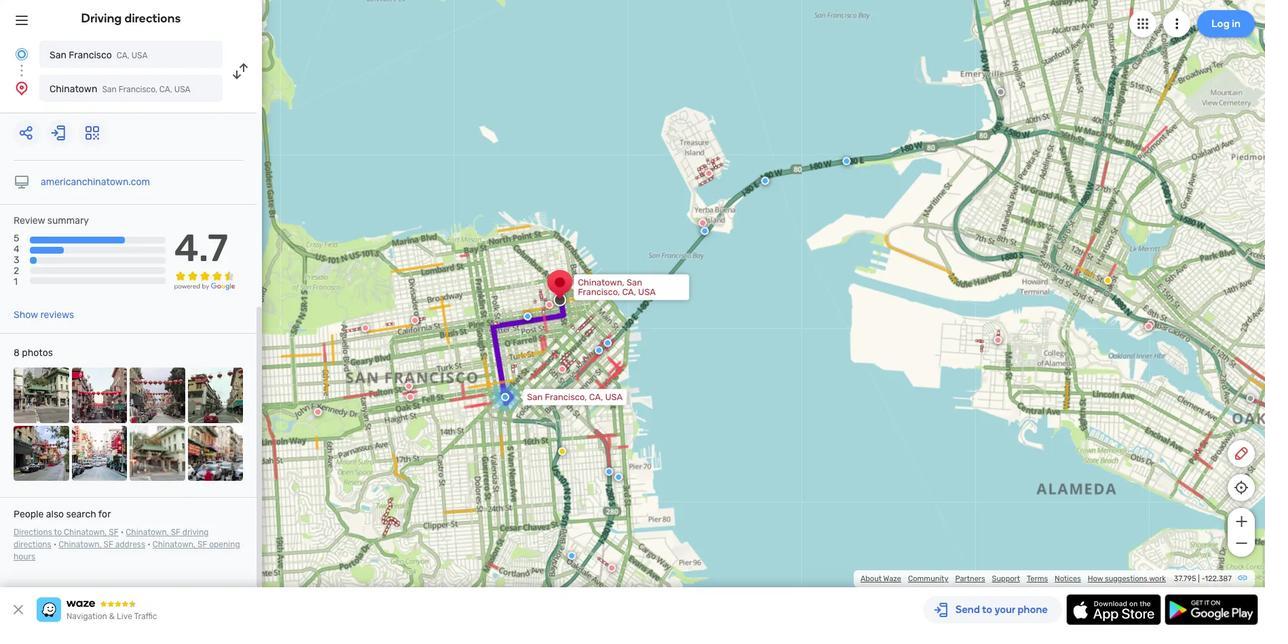 Task type: locate. For each thing, give the bounding box(es) containing it.
1 vertical spatial directions
[[14, 540, 51, 550]]

zoom out image
[[1233, 536, 1250, 552]]

current location image
[[14, 46, 30, 62]]

ca, inside san francisco ca, usa
[[117, 51, 129, 60]]

notices link
[[1055, 575, 1081, 584]]

police image
[[843, 157, 851, 165], [761, 177, 769, 185], [701, 227, 709, 235], [604, 339, 612, 347], [615, 473, 623, 482], [568, 552, 576, 560]]

americanchinatown.com link
[[41, 176, 150, 188]]

also
[[46, 509, 64, 521]]

sf
[[109, 528, 119, 538], [171, 528, 180, 538], [104, 540, 113, 550], [197, 540, 207, 550]]

image 5 of chinatown, sf image
[[14, 426, 69, 481]]

show reviews
[[14, 310, 74, 321]]

chinatown, san francisco, ca, usa
[[578, 277, 656, 297]]

image 6 of chinatown, sf image
[[72, 426, 127, 481]]

francisco, inside chinatown, san francisco, ca, usa
[[578, 287, 620, 297]]

-
[[1202, 575, 1205, 584]]

1 horizontal spatial directions
[[125, 11, 181, 26]]

sf for driving
[[171, 528, 180, 538]]

traffic
[[134, 612, 157, 622]]

chinatown,
[[578, 277, 624, 287], [64, 528, 107, 538], [126, 528, 169, 538], [59, 540, 102, 550], [153, 540, 196, 550]]

chinatown, inside chinatown, san francisco, ca, usa
[[578, 277, 624, 287]]

road closed image
[[699, 219, 707, 227], [411, 317, 419, 325], [1147, 320, 1155, 328], [1145, 323, 1153, 331], [558, 366, 566, 374], [608, 564, 616, 573]]

how
[[1088, 575, 1103, 584]]

photos
[[22, 348, 53, 359]]

zoom in image
[[1233, 514, 1250, 530]]

2 vertical spatial police image
[[605, 468, 613, 476]]

driving directions
[[81, 11, 181, 26]]

chinatown
[[50, 83, 97, 95]]

2 horizontal spatial police image
[[605, 468, 613, 476]]

people also search for
[[14, 509, 111, 521]]

chinatown, sf address link
[[59, 540, 145, 550]]

1 vertical spatial police image
[[595, 347, 603, 355]]

san inside chinatown san francisco, ca, usa
[[102, 85, 117, 94]]

directions
[[125, 11, 181, 26], [14, 540, 51, 550]]

usa
[[131, 51, 148, 60], [174, 85, 190, 94], [638, 287, 656, 297], [605, 392, 623, 402]]

search
[[66, 509, 96, 521]]

suggestions
[[1105, 575, 1148, 584]]

show
[[14, 310, 38, 321]]

sf inside chinatown, sf opening hours
[[197, 540, 207, 550]]

opening
[[209, 540, 240, 550]]

francisco,
[[119, 85, 157, 94], [578, 287, 620, 297], [545, 392, 587, 402]]

accident image
[[1246, 395, 1255, 403]]

police image
[[524, 313, 532, 321], [595, 347, 603, 355], [605, 468, 613, 476]]

to
[[54, 528, 62, 538]]

francisco
[[69, 50, 112, 61]]

usa inside chinatown, san francisco, ca, usa
[[638, 287, 656, 297]]

122.387
[[1205, 575, 1232, 584]]

support link
[[992, 575, 1020, 584]]

work
[[1149, 575, 1166, 584]]

francisco, inside chinatown san francisco, ca, usa
[[119, 85, 157, 94]]

partners
[[955, 575, 985, 584]]

0 vertical spatial police image
[[524, 313, 532, 321]]

chinatown, inside the chinatown, sf driving directions
[[126, 528, 169, 538]]

chinatown, for chinatown, san francisco, ca, usa
[[578, 277, 624, 287]]

francisco, for chinatown
[[119, 85, 157, 94]]

chinatown, sf driving directions
[[14, 528, 209, 550]]

road closed image
[[705, 169, 713, 178], [361, 324, 370, 332], [994, 336, 1002, 344], [405, 382, 413, 391], [406, 393, 414, 402], [314, 408, 322, 416]]

location image
[[14, 80, 30, 96]]

1 vertical spatial francisco,
[[578, 287, 620, 297]]

37.795 | -122.387
[[1174, 575, 1232, 584]]

ca,
[[117, 51, 129, 60], [159, 85, 172, 94], [622, 287, 636, 297], [589, 392, 603, 402]]

americanchinatown.com
[[41, 176, 150, 188]]

image 8 of chinatown, sf image
[[188, 426, 243, 481]]

community link
[[908, 575, 948, 584]]

image 2 of chinatown, sf image
[[72, 368, 127, 423]]

directions inside the chinatown, sf driving directions
[[14, 540, 51, 550]]

accident image
[[997, 88, 1005, 96]]

image 3 of chinatown, sf image
[[130, 368, 185, 423]]

2 vertical spatial francisco,
[[545, 392, 587, 402]]

sf for address
[[104, 540, 113, 550]]

chinatown, for chinatown, sf address
[[59, 540, 102, 550]]

about waze community partners support terms notices how suggestions work
[[861, 575, 1166, 584]]

5
[[14, 233, 19, 244]]

sf inside the chinatown, sf driving directions
[[171, 528, 180, 538]]

3
[[14, 255, 19, 266]]

0 vertical spatial francisco,
[[119, 85, 157, 94]]

chinatown, inside chinatown, sf opening hours
[[153, 540, 196, 550]]

ca, inside chinatown, san francisco, ca, usa
[[622, 287, 636, 297]]

how suggestions work link
[[1088, 575, 1166, 584]]

0 horizontal spatial directions
[[14, 540, 51, 550]]

x image
[[10, 602, 26, 618]]

link image
[[1237, 573, 1248, 584]]

directions right 'driving'
[[125, 11, 181, 26]]

directions down directions
[[14, 540, 51, 550]]

directions to chinatown, sf link
[[14, 528, 119, 538]]

8 photos
[[14, 348, 53, 359]]

san
[[50, 50, 66, 61], [102, 85, 117, 94], [627, 277, 642, 287], [527, 392, 543, 402]]

|
[[1198, 575, 1200, 584]]



Task type: describe. For each thing, give the bounding box(es) containing it.
usa inside san francisco ca, usa
[[131, 51, 148, 60]]

4
[[14, 244, 19, 255]]

directions
[[14, 528, 52, 538]]

5 4 3 2 1
[[14, 233, 19, 288]]

computer image
[[14, 174, 30, 191]]

sf for opening
[[197, 540, 207, 550]]

about
[[861, 575, 882, 584]]

driving
[[182, 528, 209, 538]]

review
[[14, 215, 45, 227]]

chinatown, for chinatown, sf driving directions
[[126, 528, 169, 538]]

8
[[14, 348, 20, 359]]

ca, inside chinatown san francisco, ca, usa
[[159, 85, 172, 94]]

chinatown, sf opening hours
[[14, 540, 240, 562]]

notices
[[1055, 575, 1081, 584]]

hours
[[14, 553, 35, 562]]

terms link
[[1027, 575, 1048, 584]]

driving
[[81, 11, 122, 26]]

image 4 of chinatown, sf image
[[188, 368, 243, 423]]

chinatown, sf address
[[59, 540, 145, 550]]

summary
[[47, 215, 89, 227]]

san francisco ca, usa
[[50, 50, 148, 61]]

37.795
[[1174, 575, 1196, 584]]

navigation & live traffic
[[67, 612, 157, 622]]

community
[[908, 575, 948, 584]]

about waze link
[[861, 575, 901, 584]]

chinatown, for chinatown, sf opening hours
[[153, 540, 196, 550]]

san francisco, ca, usa
[[527, 392, 623, 402]]

reviews
[[40, 310, 74, 321]]

pencil image
[[1233, 446, 1250, 462]]

1 horizontal spatial police image
[[595, 347, 603, 355]]

support
[[992, 575, 1020, 584]]

2
[[14, 266, 19, 277]]

chinatown san francisco, ca, usa
[[50, 83, 190, 95]]

waze
[[883, 575, 901, 584]]

image 7 of chinatown, sf image
[[130, 426, 185, 481]]

chinatown, sf opening hours link
[[14, 540, 240, 562]]

1
[[14, 277, 18, 288]]

terms
[[1027, 575, 1048, 584]]

for
[[98, 509, 111, 521]]

&
[[109, 612, 115, 622]]

directions to chinatown, sf
[[14, 528, 119, 538]]

francisco, for chinatown,
[[578, 287, 620, 297]]

hazard image
[[1104, 277, 1112, 285]]

usa inside chinatown san francisco, ca, usa
[[174, 85, 190, 94]]

0 horizontal spatial police image
[[524, 313, 532, 321]]

address
[[115, 540, 145, 550]]

live
[[117, 612, 132, 622]]

people
[[14, 509, 44, 521]]

review summary
[[14, 215, 89, 227]]

san inside chinatown, san francisco, ca, usa
[[627, 277, 642, 287]]

navigation
[[67, 612, 107, 622]]

0 vertical spatial directions
[[125, 11, 181, 26]]

chinatown, sf driving directions link
[[14, 528, 209, 550]]

4.7
[[174, 226, 228, 271]]

partners link
[[955, 575, 985, 584]]

hazard image
[[558, 448, 566, 456]]

image 1 of chinatown, sf image
[[14, 368, 69, 423]]



Task type: vqa. For each thing, say whether or not it's contained in the screenshot.
'Francisco,' to the middle
yes



